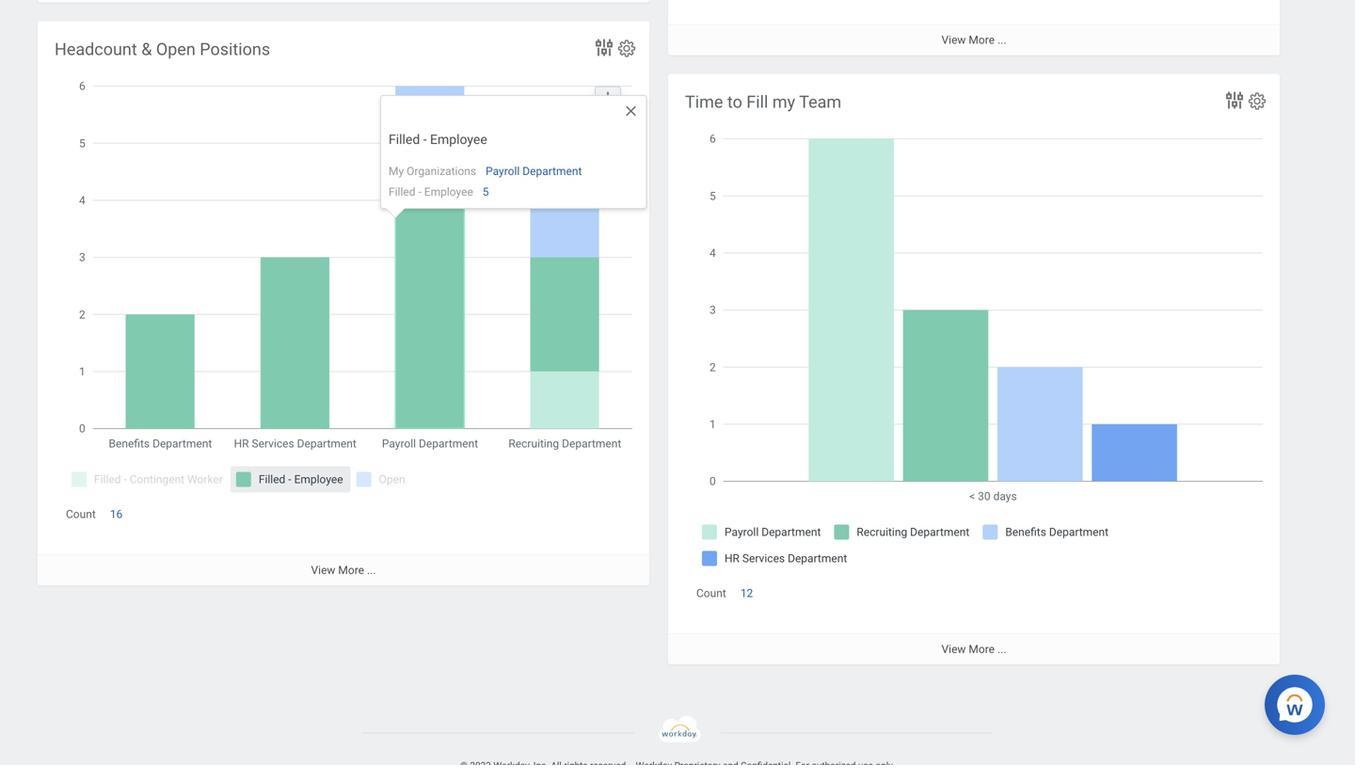 Task type: vqa. For each thing, say whether or not it's contained in the screenshot.
THE COUNT in the Headcount & Open Positions ELEMENT
yes



Task type: describe. For each thing, give the bounding box(es) containing it.
department
[[523, 165, 582, 178]]

filled - employee tooltip
[[380, 95, 647, 228]]

12 button
[[741, 586, 756, 601]]

team
[[800, 92, 842, 112]]

payroll
[[486, 165, 520, 178]]

time to fill my team element
[[668, 74, 1280, 665]]

5 button
[[483, 185, 492, 200]]

0 vertical spatial ...
[[998, 34, 1007, 47]]

0 vertical spatial view more ... link
[[668, 24, 1280, 55]]

zoom in image
[[597, 88, 620, 111]]

view more ... link for headcount & open positions
[[38, 554, 650, 585]]

16 button
[[110, 507, 125, 522]]

&
[[141, 40, 152, 59]]

employee for filled - employee
[[430, 132, 487, 147]]

employee for filled - employee 5
[[424, 185, 473, 199]]

payroll department
[[486, 165, 582, 178]]

my organizations
[[389, 165, 476, 178]]

close image
[[624, 104, 639, 119]]

open
[[156, 40, 196, 59]]

my
[[389, 165, 404, 178]]

headcount & open positions
[[55, 40, 270, 59]]

0 vertical spatial view more ...
[[942, 34, 1007, 47]]

... for headcount & open positions
[[367, 564, 376, 577]]

filled - employee 5
[[389, 185, 489, 199]]

view for headcount & open positions
[[311, 564, 336, 577]]

configure and view chart data image for time to fill my team
[[1224, 89, 1247, 112]]

0 vertical spatial view
[[942, 34, 966, 47]]

count for headcount
[[66, 508, 96, 521]]

filled for filled - employee
[[389, 132, 420, 147]]

filled - employee
[[389, 132, 487, 147]]



Task type: locate. For each thing, give the bounding box(es) containing it.
1 horizontal spatial -
[[423, 132, 427, 147]]

- for filled - employee
[[423, 132, 427, 147]]

positions
[[200, 40, 270, 59]]

view for time to fill my team
[[942, 643, 966, 656]]

16
[[110, 508, 123, 521]]

1 vertical spatial filled
[[389, 185, 416, 199]]

more for time to fill my team
[[969, 643, 995, 656]]

-
[[423, 132, 427, 147], [418, 185, 422, 199]]

view more ...
[[942, 34, 1007, 47], [311, 564, 376, 577], [942, 643, 1007, 656]]

... inside 'time to fill my team' element
[[998, 643, 1007, 656]]

more inside 'time to fill my team' element
[[969, 643, 995, 656]]

1 vertical spatial -
[[418, 185, 422, 199]]

1 filled from the top
[[389, 132, 420, 147]]

count inside 'time to fill my team' element
[[697, 587, 727, 600]]

1 horizontal spatial count
[[697, 587, 727, 600]]

organizations
[[407, 165, 476, 178]]

- for filled - employee 5
[[418, 185, 422, 199]]

2 vertical spatial view
[[942, 643, 966, 656]]

12
[[741, 587, 753, 600]]

... for time to fill my team
[[998, 643, 1007, 656]]

2 vertical spatial more
[[969, 643, 995, 656]]

time to fill my team
[[685, 92, 842, 112]]

count for time
[[697, 587, 727, 600]]

1 vertical spatial view
[[311, 564, 336, 577]]

configure and view chart data image for headcount & open positions
[[593, 36, 616, 59]]

payroll department link
[[486, 161, 582, 178]]

fill
[[747, 92, 769, 112]]

1 vertical spatial more
[[338, 564, 364, 577]]

configure time to fill my team image
[[1247, 91, 1268, 112]]

view
[[942, 34, 966, 47], [311, 564, 336, 577], [942, 643, 966, 656]]

more
[[969, 34, 995, 47], [338, 564, 364, 577], [969, 643, 995, 656]]

0 vertical spatial count
[[66, 508, 96, 521]]

view more ... inside 'time to fill my team' element
[[942, 643, 1007, 656]]

view more ... for headcount & open positions
[[311, 564, 376, 577]]

employee
[[430, 132, 487, 147], [424, 185, 473, 199]]

filled up my
[[389, 132, 420, 147]]

view more ... inside headcount & open positions element
[[311, 564, 376, 577]]

filled down my
[[389, 185, 416, 199]]

configure and view chart data image
[[593, 36, 616, 59], [1224, 89, 1247, 112]]

count left 12
[[697, 587, 727, 600]]

2 filled from the top
[[389, 185, 416, 199]]

view inside headcount & open positions element
[[311, 564, 336, 577]]

0 vertical spatial more
[[969, 34, 995, 47]]

headcount & open positions element
[[38, 21, 650, 585]]

my
[[773, 92, 796, 112]]

view more ... for time to fill my team
[[942, 643, 1007, 656]]

2 vertical spatial view more ...
[[942, 643, 1007, 656]]

configure headcount & open positions image
[[617, 38, 637, 59]]

5
[[483, 185, 489, 199]]

0 vertical spatial filled
[[389, 132, 420, 147]]

1 vertical spatial count
[[697, 587, 727, 600]]

0 vertical spatial -
[[423, 132, 427, 147]]

1 vertical spatial ...
[[367, 564, 376, 577]]

view more ... link for time to fill my team
[[668, 633, 1280, 665]]

... inside headcount & open positions element
[[367, 564, 376, 577]]

1 vertical spatial employee
[[424, 185, 473, 199]]

configure and view chart data image left configure headcount & open positions icon
[[593, 36, 616, 59]]

filled
[[389, 132, 420, 147], [389, 185, 416, 199]]

1 vertical spatial view more ...
[[311, 564, 376, 577]]

- down my organizations
[[418, 185, 422, 199]]

1 vertical spatial configure and view chart data image
[[1224, 89, 1247, 112]]

0 horizontal spatial count
[[66, 508, 96, 521]]

footer
[[0, 716, 1356, 765]]

- up my organizations
[[423, 132, 427, 147]]

filled for filled - employee 5
[[389, 185, 416, 199]]

configure and view chart data image inside headcount & open positions element
[[593, 36, 616, 59]]

2 vertical spatial ...
[[998, 643, 1007, 656]]

...
[[998, 34, 1007, 47], [367, 564, 376, 577], [998, 643, 1007, 656]]

view more ... link
[[668, 24, 1280, 55], [38, 554, 650, 585], [668, 633, 1280, 665]]

configure and view chart data image left configure time to fill my team image
[[1224, 89, 1247, 112]]

0 horizontal spatial configure and view chart data image
[[593, 36, 616, 59]]

view inside 'time to fill my team' element
[[942, 643, 966, 656]]

employee down organizations
[[424, 185, 473, 199]]

2 vertical spatial view more ... link
[[668, 633, 1280, 665]]

employee up organizations
[[430, 132, 487, 147]]

1 horizontal spatial configure and view chart data image
[[1224, 89, 1247, 112]]

0 horizontal spatial -
[[418, 185, 422, 199]]

more for headcount & open positions
[[338, 564, 364, 577]]

to
[[728, 92, 743, 112]]

1 vertical spatial view more ... link
[[38, 554, 650, 585]]

headcount
[[55, 40, 137, 59]]

count
[[66, 508, 96, 521], [697, 587, 727, 600]]

0 vertical spatial employee
[[430, 132, 487, 147]]

0 vertical spatial configure and view chart data image
[[593, 36, 616, 59]]

time
[[685, 92, 723, 112]]

more inside headcount & open positions element
[[338, 564, 364, 577]]

count left 16
[[66, 508, 96, 521]]



